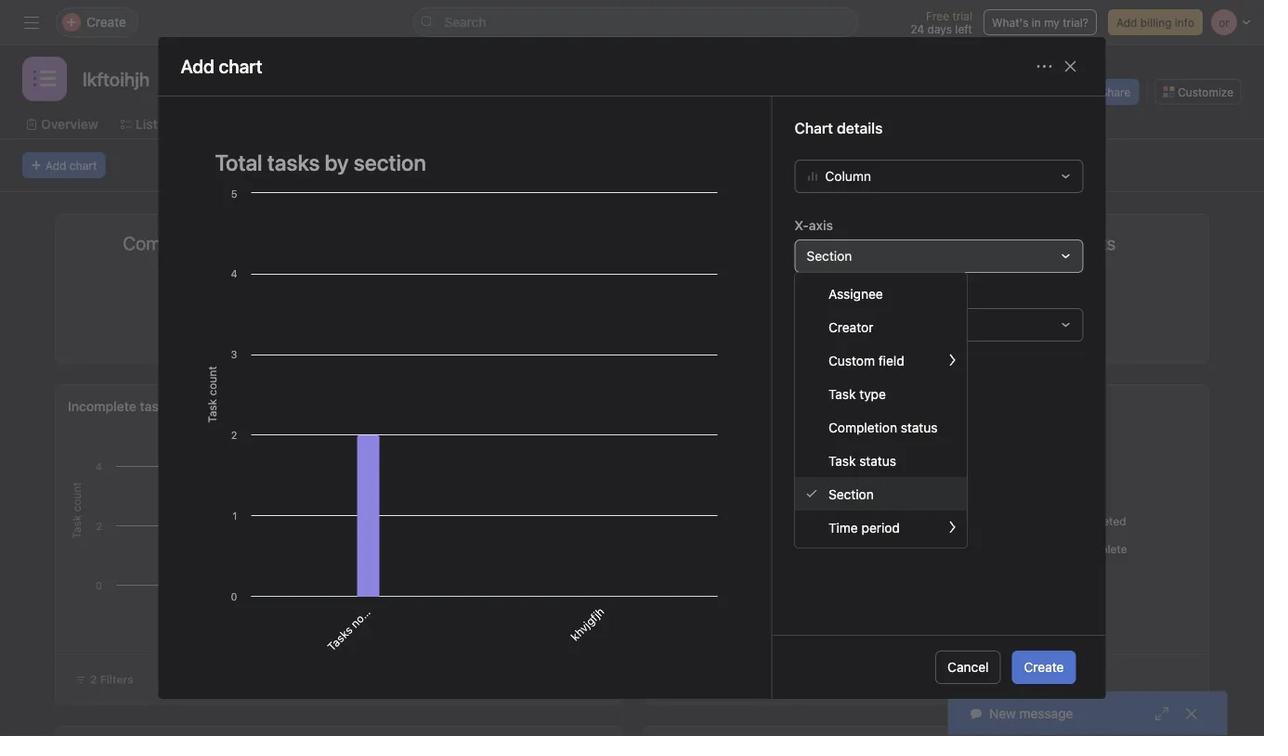 Task type: describe. For each thing, give the bounding box(es) containing it.
0 button
[[766, 266, 792, 319]]

trial
[[953, 9, 973, 22]]

time period link
[[795, 511, 967, 544]]

by
[[725, 399, 740, 414]]

task for task type
[[829, 386, 856, 402]]

add billing info
[[1117, 16, 1195, 29]]

filters for incomplete tasks by section
[[100, 673, 133, 686]]

assignee link
[[795, 277, 967, 310]]

no
[[1054, 332, 1070, 345]]

cancel
[[948, 660, 989, 675]]

days
[[928, 22, 952, 35]]

type
[[860, 386, 886, 402]]

cancel button
[[936, 651, 1001, 685]]

column button
[[795, 160, 1084, 193]]

0 horizontal spatial tasks not in a section
[[194, 554, 283, 643]]

create button
[[1012, 651, 1076, 685]]

free
[[926, 9, 949, 22]]

search button
[[413, 7, 859, 37]]

or button
[[992, 81, 1014, 103]]

axis for x-
[[809, 218, 833, 233]]

1 filter button
[[749, 329, 809, 347]]

total
[[655, 399, 685, 414]]

incomplete tasks by section
[[68, 399, 239, 414]]

add billing info button
[[1108, 9, 1203, 35]]

no filters
[[1054, 332, 1106, 345]]

completion status link
[[795, 411, 967, 444]]

by section
[[176, 399, 239, 414]]

overview link
[[26, 114, 98, 135]]

creator
[[829, 319, 874, 335]]

x-
[[795, 218, 809, 233]]

search
[[444, 14, 486, 30]]

total tasks
[[1030, 232, 1116, 254]]

axis for y-
[[808, 286, 833, 302]]

add chart button
[[22, 152, 105, 178]]

share button
[[1077, 79, 1139, 105]]

0
[[766, 266, 792, 319]]

section inside dropdown button
[[807, 248, 852, 264]]

2 filters
[[90, 673, 133, 686]]

field
[[879, 353, 904, 368]]

1 vertical spatial close image
[[1184, 707, 1199, 722]]

1 for 1
[[476, 266, 495, 319]]

incomplete for incomplete
[[1069, 543, 1127, 556]]

0 horizontal spatial khvjgfjh
[[446, 594, 484, 633]]

creator link
[[795, 310, 967, 344]]

0 horizontal spatial not
[[217, 598, 238, 620]]

filters for total tasks
[[1073, 332, 1106, 345]]

1 horizontal spatial in
[[362, 601, 378, 616]]

free trial 24 days left
[[911, 9, 973, 35]]

custom field
[[829, 353, 904, 368]]

files link
[[756, 114, 799, 135]]

completion status
[[743, 399, 853, 414]]

24
[[911, 22, 924, 35]]

0 vertical spatial close image
[[1063, 59, 1078, 74]]

trial?
[[1063, 16, 1089, 29]]

x-axis
[[795, 218, 833, 233]]

tasks for total
[[689, 399, 722, 414]]

status for task status
[[860, 453, 896, 468]]

or
[[998, 85, 1008, 98]]

1 horizontal spatial tasks not in a section
[[325, 565, 414, 654]]

2 filters button
[[67, 667, 142, 693]]

0 horizontal spatial a
[[240, 583, 254, 597]]

1 button
[[476, 266, 495, 319]]



Task type: vqa. For each thing, say whether or not it's contained in the screenshot.
New project or portfolio image
no



Task type: locate. For each thing, give the bounding box(es) containing it.
tasks left by
[[689, 399, 722, 414]]

1 vertical spatial axis
[[808, 286, 833, 302]]

1 vertical spatial filters
[[795, 372, 837, 389]]

0 vertical spatial task
[[829, 386, 856, 402]]

create
[[1024, 660, 1064, 675]]

1 horizontal spatial not
[[348, 609, 369, 631]]

0 horizontal spatial incomplete
[[68, 399, 136, 414]]

2 inside 2 filters button
[[90, 673, 97, 686]]

task type link
[[795, 377, 967, 411]]

section button
[[795, 239, 1084, 273]]

1 axis from the top
[[809, 218, 833, 233]]

add left the chart in the top of the page
[[46, 159, 66, 172]]

completion status
[[829, 420, 938, 435]]

completed tasks
[[123, 232, 260, 254]]

2 vertical spatial filters
[[100, 673, 133, 686]]

1 horizontal spatial a
[[371, 594, 385, 608]]

2 horizontal spatial filters
[[1073, 332, 1106, 345]]

0 horizontal spatial tasks
[[140, 399, 173, 414]]

task type
[[829, 386, 886, 402]]

0 vertical spatial incomplete
[[68, 399, 136, 414]]

time
[[829, 520, 858, 535]]

list image
[[33, 68, 56, 90]]

0 vertical spatial 1
[[476, 266, 495, 319]]

0 vertical spatial section
[[807, 248, 852, 264]]

completion
[[829, 420, 897, 435]]

task inside 'link'
[[829, 386, 856, 402]]

1 tasks from the left
[[140, 399, 173, 414]]

share
[[1100, 85, 1131, 98]]

add chart
[[46, 159, 97, 172]]

period
[[862, 520, 900, 535]]

add to starred image
[[190, 72, 204, 86]]

section
[[807, 248, 852, 264], [829, 487, 874, 502]]

add for add billing info
[[1117, 16, 1137, 29]]

y-
[[795, 286, 808, 302]]

1 filter
[[768, 332, 804, 345]]

Total tasks by section text field
[[203, 141, 727, 184]]

left
[[955, 22, 973, 35]]

more actions image
[[1037, 59, 1052, 74]]

0 horizontal spatial 2
[[90, 673, 97, 686]]

0 vertical spatial filters
[[1073, 332, 1106, 345]]

tasks
[[194, 613, 224, 643], [325, 624, 355, 654]]

1 inside button
[[768, 332, 774, 345]]

time period
[[829, 520, 900, 535]]

section down x-axis
[[807, 248, 852, 264]]

no filters button
[[1035, 329, 1111, 347]]

overview
[[41, 117, 98, 132]]

0 horizontal spatial close image
[[1063, 59, 1078, 74]]

1
[[476, 266, 495, 319], [768, 332, 774, 345]]

1 horizontal spatial filters
[[795, 372, 837, 389]]

1 horizontal spatial add
[[1117, 16, 1137, 29]]

1 horizontal spatial tasks
[[325, 624, 355, 654]]

0 vertical spatial axis
[[809, 218, 833, 233]]

1 task from the top
[[829, 386, 856, 402]]

2 horizontal spatial in
[[1032, 16, 1041, 29]]

1 horizontal spatial status
[[901, 420, 938, 435]]

1 vertical spatial task
[[829, 453, 856, 468]]

task left 'type'
[[829, 386, 856, 402]]

search list box
[[413, 7, 859, 37]]

close image right more actions image
[[1063, 59, 1078, 74]]

khvjgfjh
[[446, 594, 484, 633], [568, 605, 607, 644]]

2 for 2
[[1060, 266, 1085, 319]]

2 axis from the top
[[808, 286, 833, 302]]

list link
[[121, 114, 158, 135]]

2 task from the top
[[829, 453, 856, 468]]

expand new message image
[[1155, 707, 1170, 722]]

section up time
[[829, 487, 874, 502]]

my
[[1044, 16, 1060, 29]]

0 horizontal spatial in
[[231, 590, 247, 605]]

completed
[[1069, 515, 1126, 528]]

2 button
[[1060, 266, 1085, 319]]

y-axis
[[795, 286, 833, 302]]

total tasks by completion status
[[655, 399, 853, 414]]

filter
[[777, 332, 804, 345]]

close image
[[1063, 59, 1078, 74], [1184, 707, 1199, 722]]

in
[[1032, 16, 1041, 29], [231, 590, 247, 605], [362, 601, 378, 616]]

status
[[901, 420, 938, 435], [860, 453, 896, 468]]

tasks for incomplete
[[140, 399, 173, 414]]

custom field link
[[795, 344, 967, 377]]

what's
[[992, 16, 1029, 29]]

1 vertical spatial 1
[[768, 332, 774, 345]]

1 horizontal spatial incomplete
[[1069, 543, 1127, 556]]

tasks not in a section
[[194, 554, 283, 643], [325, 565, 414, 654]]

add
[[1117, 16, 1137, 29], [46, 159, 66, 172]]

not
[[217, 598, 238, 620], [348, 609, 369, 631]]

axis
[[809, 218, 833, 233], [808, 286, 833, 302]]

0 horizontal spatial 1
[[476, 266, 495, 319]]

0 horizontal spatial status
[[860, 453, 896, 468]]

task
[[829, 386, 856, 402], [829, 453, 856, 468]]

in inside button
[[1032, 16, 1041, 29]]

task status
[[829, 453, 896, 468]]

tasks left by section on the left of the page
[[140, 399, 173, 414]]

info
[[1175, 16, 1195, 29]]

files
[[770, 117, 799, 132]]

axis down column
[[809, 218, 833, 233]]

None text field
[[78, 62, 154, 96]]

1 horizontal spatial tasks
[[689, 399, 722, 414]]

1 horizontal spatial khvjgfjh
[[568, 605, 607, 644]]

list
[[135, 117, 158, 132]]

1 horizontal spatial section
[[378, 565, 414, 601]]

2 for 2 filters
[[90, 673, 97, 686]]

custom
[[829, 353, 875, 368]]

status down completion status link
[[860, 453, 896, 468]]

billing
[[1141, 16, 1172, 29]]

0 vertical spatial add
[[1117, 16, 1137, 29]]

chart
[[70, 159, 97, 172]]

add chart
[[181, 55, 263, 77]]

1 vertical spatial status
[[860, 453, 896, 468]]

filters inside no filters button
[[1073, 332, 1106, 345]]

a
[[240, 583, 254, 597], [371, 594, 385, 608]]

add for add chart
[[46, 159, 66, 172]]

1 horizontal spatial 1
[[768, 332, 774, 345]]

what's in my trial?
[[992, 16, 1089, 29]]

1 vertical spatial incomplete
[[1069, 543, 1127, 556]]

task status link
[[795, 444, 967, 477]]

incomplete
[[68, 399, 136, 414], [1069, 543, 1127, 556]]

section link
[[795, 477, 967, 511]]

1 horizontal spatial 2
[[1060, 266, 1085, 319]]

1 horizontal spatial close image
[[1184, 707, 1199, 722]]

filters inside 2 filters button
[[100, 673, 133, 686]]

0 vertical spatial 2
[[1060, 266, 1085, 319]]

0 horizontal spatial tasks
[[194, 613, 224, 643]]

0 horizontal spatial section
[[247, 554, 283, 590]]

1 vertical spatial section
[[829, 487, 874, 502]]

overdue tasks
[[721, 232, 837, 254]]

task down completion
[[829, 453, 856, 468]]

status for completion status
[[901, 420, 938, 435]]

2
[[1060, 266, 1085, 319], [90, 673, 97, 686]]

0 vertical spatial status
[[901, 420, 938, 435]]

chart details
[[795, 119, 883, 137]]

0 horizontal spatial add
[[46, 159, 66, 172]]

what's in my trial? button
[[984, 9, 1097, 35]]

2 tasks from the left
[[689, 399, 722, 414]]

close image right 'expand new message' image
[[1184, 707, 1199, 722]]

1 vertical spatial add
[[46, 159, 66, 172]]

section
[[247, 554, 283, 590], [378, 565, 414, 601]]

column
[[825, 168, 871, 184]]

task for task status
[[829, 453, 856, 468]]

1 vertical spatial 2
[[90, 673, 97, 686]]

assignee
[[829, 286, 883, 301]]

0 horizontal spatial filters
[[100, 673, 133, 686]]

axis right 0
[[808, 286, 833, 302]]

tasks
[[140, 399, 173, 414], [689, 399, 722, 414]]

new message
[[989, 706, 1073, 722]]

status up task status link
[[901, 420, 938, 435]]

1 for 1 filter
[[768, 332, 774, 345]]

add left billing
[[1117, 16, 1137, 29]]

incomplete for incomplete tasks by section
[[68, 399, 136, 414]]



